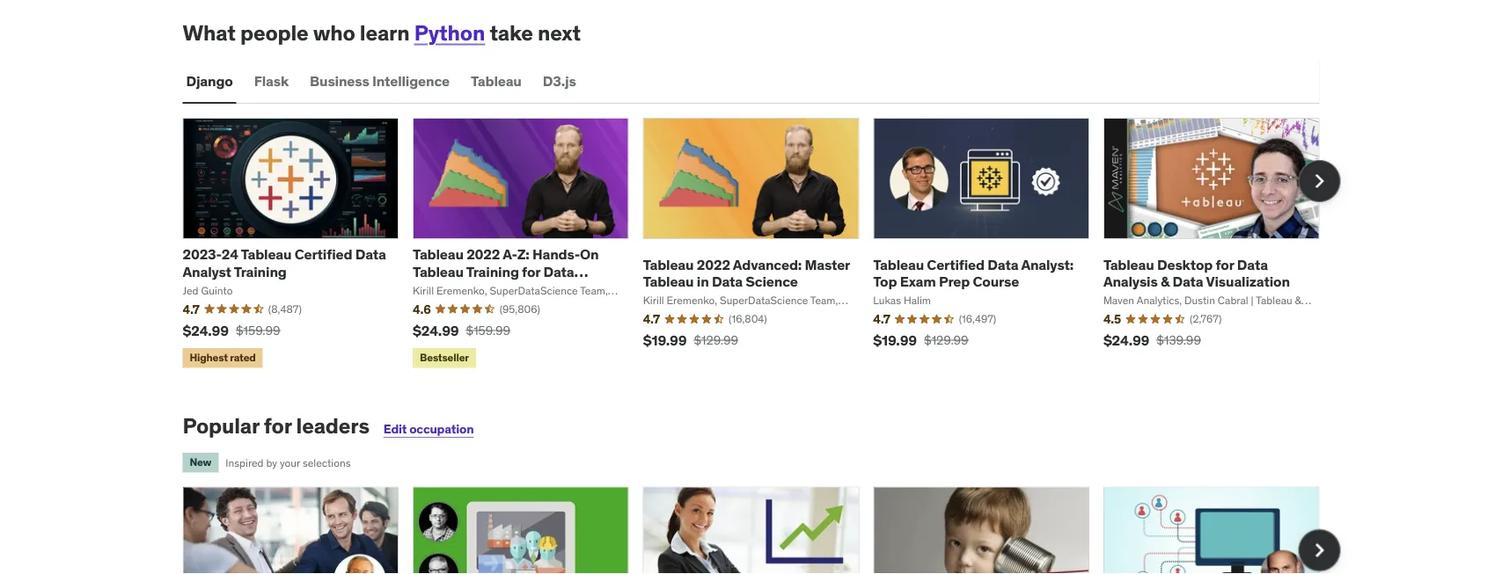 Task type: vqa. For each thing, say whether or not it's contained in the screenshot.
learn
yes



Task type: locate. For each thing, give the bounding box(es) containing it.
tableau 2022 a-z: hands-on tableau training for data science
[[413, 246, 599, 297]]

2023-
[[183, 246, 222, 264]]

next
[[538, 19, 581, 46]]

tableau button
[[467, 60, 525, 102]]

python
[[414, 19, 485, 46]]

2022 left the advanced:
[[697, 255, 730, 274]]

2022 for tableau
[[467, 246, 500, 264]]

d3.js button
[[539, 60, 580, 102]]

2 training from the left
[[466, 263, 519, 281]]

what people who learn python take next
[[183, 19, 581, 46]]

1 horizontal spatial for
[[522, 263, 540, 281]]

2023-24 tableau certified data analyst training link
[[183, 246, 386, 281]]

1 next image from the top
[[1306, 167, 1334, 195]]

&
[[1161, 272, 1170, 290]]

2022 inside tableau 2022 a-z: hands-on tableau training for data science
[[467, 246, 500, 264]]

for up by
[[264, 413, 292, 440]]

course
[[973, 272, 1019, 290]]

exam
[[900, 272, 936, 290]]

0 vertical spatial carousel element
[[183, 118, 1341, 372]]

in
[[697, 272, 709, 290]]

training left hands-
[[466, 263, 519, 281]]

business intelligence button
[[306, 60, 453, 102]]

hands-
[[533, 246, 580, 264]]

1 horizontal spatial certified
[[927, 255, 985, 274]]

0 horizontal spatial training
[[234, 263, 287, 281]]

1 vertical spatial carousel element
[[183, 487, 1341, 575]]

2022 inside 'tableau 2022 advanced: master tableau in data science'
[[697, 255, 730, 274]]

prep
[[939, 272, 970, 290]]

2022
[[467, 246, 500, 264], [697, 255, 730, 274]]

people
[[240, 19, 309, 46]]

for
[[1216, 255, 1234, 274], [522, 263, 540, 281], [264, 413, 292, 440]]

python link
[[414, 19, 485, 46]]

inspired by your selections
[[226, 456, 351, 470]]

data
[[355, 246, 386, 264], [988, 255, 1019, 274], [1237, 255, 1268, 274], [543, 263, 574, 281], [712, 272, 743, 290], [1173, 272, 1204, 290]]

next image
[[1306, 167, 1334, 195], [1306, 537, 1334, 565]]

0 horizontal spatial for
[[264, 413, 292, 440]]

flask
[[254, 72, 289, 90]]

2022 for data
[[697, 255, 730, 274]]

for right desktop
[[1216, 255, 1234, 274]]

selections
[[303, 456, 351, 470]]

1 vertical spatial next image
[[1306, 537, 1334, 565]]

certified inside 2023-24 tableau certified data analyst training
[[295, 246, 352, 264]]

analyst:
[[1021, 255, 1074, 274]]

advanced:
[[733, 255, 802, 274]]

0 horizontal spatial science
[[413, 279, 465, 297]]

2022 left a- on the left top of the page
[[467, 246, 500, 264]]

certified
[[295, 246, 352, 264], [927, 255, 985, 274]]

1 horizontal spatial science
[[746, 272, 798, 290]]

tableau 2022 advanced: master tableau in data science
[[643, 255, 850, 290]]

certified inside tableau certified data analyst: top exam prep course
[[927, 255, 985, 274]]

edit occupation
[[384, 422, 474, 437]]

24
[[222, 246, 238, 264]]

training right analyst
[[234, 263, 287, 281]]

for right a- on the left top of the page
[[522, 263, 540, 281]]

2 next image from the top
[[1306, 537, 1334, 565]]

science
[[746, 272, 798, 290], [413, 279, 465, 297]]

visualization
[[1206, 272, 1290, 290]]

0 vertical spatial next image
[[1306, 167, 1334, 195]]

tableau desktop for data analysis & data visualization link
[[1104, 255, 1290, 290]]

edit occupation button
[[384, 422, 474, 437]]

1 carousel element from the top
[[183, 118, 1341, 372]]

carousel element
[[183, 118, 1341, 372], [183, 487, 1341, 575]]

1 training from the left
[[234, 263, 287, 281]]

business intelligence
[[310, 72, 450, 90]]

tableau inside tableau button
[[471, 72, 522, 90]]

desktop
[[1157, 255, 1213, 274]]

0 horizontal spatial 2022
[[467, 246, 500, 264]]

new
[[190, 456, 211, 470]]

carousel element containing 2023-24 tableau certified data analyst training
[[183, 118, 1341, 372]]

occupation
[[409, 422, 474, 437]]

2 horizontal spatial for
[[1216, 255, 1234, 274]]

who
[[313, 19, 355, 46]]

1 horizontal spatial 2022
[[697, 255, 730, 274]]

1 horizontal spatial training
[[466, 263, 519, 281]]

next image for first carousel element from the bottom
[[1306, 537, 1334, 565]]

science inside 'tableau 2022 advanced: master tableau in data science'
[[746, 272, 798, 290]]

tableau
[[471, 72, 522, 90], [241, 246, 292, 264], [413, 246, 464, 264], [643, 255, 694, 274], [873, 255, 924, 274], [1104, 255, 1154, 274], [413, 263, 464, 281], [643, 272, 694, 290]]

business
[[310, 72, 369, 90]]

tableau inside tableau desktop for data analysis & data visualization
[[1104, 255, 1154, 274]]

tableau certified data analyst: top exam prep course
[[873, 255, 1074, 290]]

0 horizontal spatial certified
[[295, 246, 352, 264]]

training
[[234, 263, 287, 281], [466, 263, 519, 281]]

what
[[183, 19, 236, 46]]



Task type: describe. For each thing, give the bounding box(es) containing it.
on
[[580, 246, 599, 264]]

django button
[[183, 60, 237, 102]]

analysis
[[1104, 272, 1158, 290]]

2 carousel element from the top
[[183, 487, 1341, 575]]

tableau inside tableau certified data analyst: top exam prep course
[[873, 255, 924, 274]]

for inside tableau desktop for data analysis & data visualization
[[1216, 255, 1234, 274]]

d3.js
[[543, 72, 576, 90]]

tableau certified data analyst: top exam prep course link
[[873, 255, 1074, 290]]

science inside tableau 2022 a-z: hands-on tableau training for data science
[[413, 279, 465, 297]]

popular
[[183, 413, 259, 440]]

by
[[266, 456, 277, 470]]

tableau inside 2023-24 tableau certified data analyst training
[[241, 246, 292, 264]]

edit
[[384, 422, 407, 437]]

data inside tableau certified data analyst: top exam prep course
[[988, 255, 1019, 274]]

2023-24 tableau certified data analyst training
[[183, 246, 386, 281]]

training inside 2023-24 tableau certified data analyst training
[[234, 263, 287, 281]]

data inside 'tableau 2022 advanced: master tableau in data science'
[[712, 272, 743, 290]]

training inside tableau 2022 a-z: hands-on tableau training for data science
[[466, 263, 519, 281]]

tableau desktop for data analysis & data visualization
[[1104, 255, 1290, 290]]

data inside 2023-24 tableau certified data analyst training
[[355, 246, 386, 264]]

leaders
[[296, 413, 369, 440]]

django
[[186, 72, 233, 90]]

for inside tableau 2022 a-z: hands-on tableau training for data science
[[522, 263, 540, 281]]

inspired
[[226, 456, 264, 470]]

intelligence
[[372, 72, 450, 90]]

a-
[[503, 246, 517, 264]]

tableau 2022 a-z: hands-on tableau training for data science link
[[413, 246, 599, 297]]

master
[[805, 255, 850, 274]]

take
[[490, 19, 533, 46]]

tableau 2022 advanced: master tableau in data science link
[[643, 255, 850, 290]]

z:
[[517, 246, 530, 264]]

top
[[873, 272, 897, 290]]

data inside tableau 2022 a-z: hands-on tableau training for data science
[[543, 263, 574, 281]]

analyst
[[183, 263, 231, 281]]

flask button
[[251, 60, 292, 102]]

your
[[280, 456, 300, 470]]

next image for carousel element containing 2023-24 tableau certified data analyst training
[[1306, 167, 1334, 195]]

popular for leaders
[[183, 413, 369, 440]]

learn
[[360, 19, 410, 46]]



